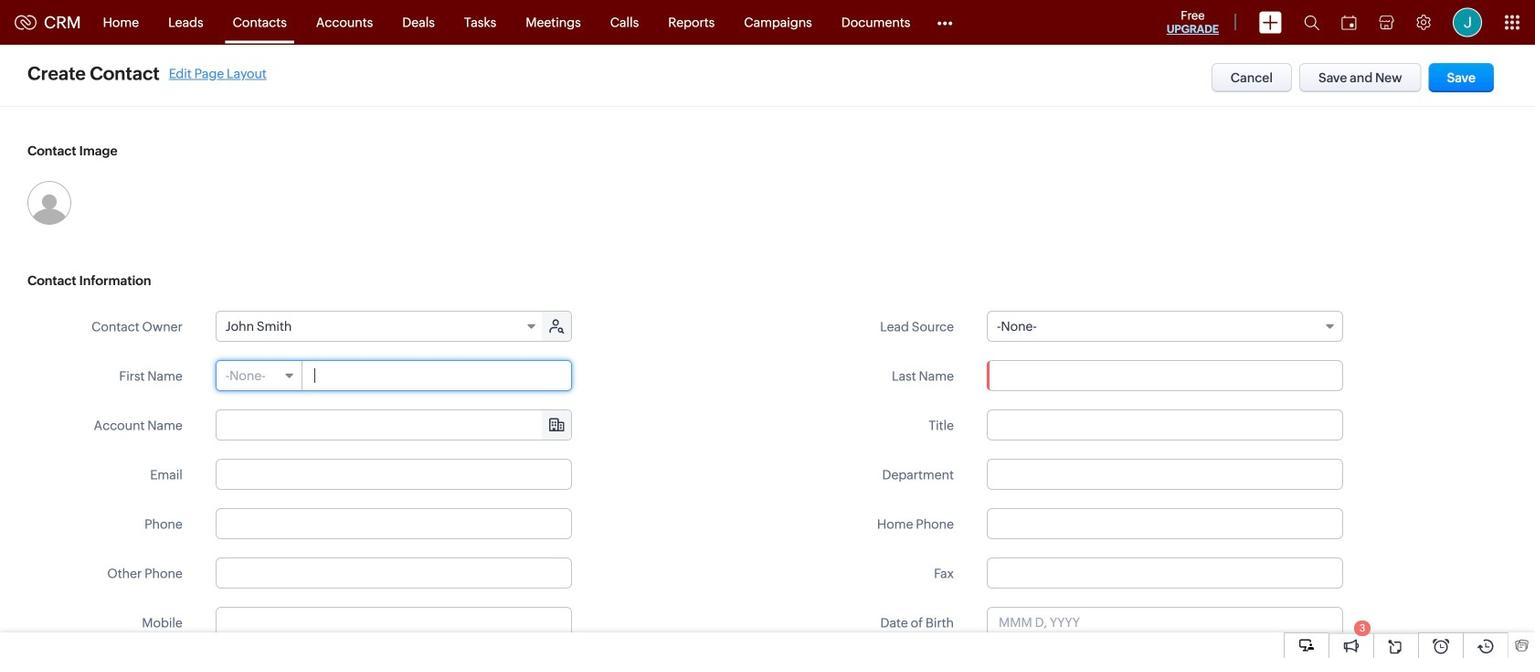 Task type: vqa. For each thing, say whether or not it's contained in the screenshot.
Calendar IMAGE
yes



Task type: describe. For each thing, give the bounding box(es) containing it.
Other Modules field
[[926, 8, 965, 37]]

image image
[[27, 181, 71, 225]]

calendar image
[[1342, 15, 1358, 30]]

create menu element
[[1249, 0, 1294, 44]]

search element
[[1294, 0, 1331, 45]]

profile element
[[1443, 0, 1494, 44]]



Task type: locate. For each thing, give the bounding box(es) containing it.
MMM D, YYYY text field
[[987, 607, 1344, 638]]

None text field
[[303, 361, 571, 390], [987, 410, 1344, 441], [216, 459, 572, 490], [987, 508, 1344, 539], [216, 558, 572, 589], [987, 558, 1344, 589], [216, 607, 572, 638], [303, 361, 571, 390], [987, 410, 1344, 441], [216, 459, 572, 490], [987, 508, 1344, 539], [216, 558, 572, 589], [987, 558, 1344, 589], [216, 607, 572, 638]]

profile image
[[1454, 8, 1483, 37]]

logo image
[[15, 15, 37, 30]]

None text field
[[987, 360, 1344, 391], [987, 459, 1344, 490], [216, 508, 572, 539], [987, 360, 1344, 391], [987, 459, 1344, 490], [216, 508, 572, 539]]

search image
[[1305, 15, 1320, 30]]

create menu image
[[1260, 11, 1283, 33]]

None field
[[987, 311, 1344, 342], [216, 312, 544, 341], [216, 361, 302, 390], [216, 410, 571, 440], [987, 311, 1344, 342], [216, 312, 544, 341], [216, 361, 302, 390], [216, 410, 571, 440]]



